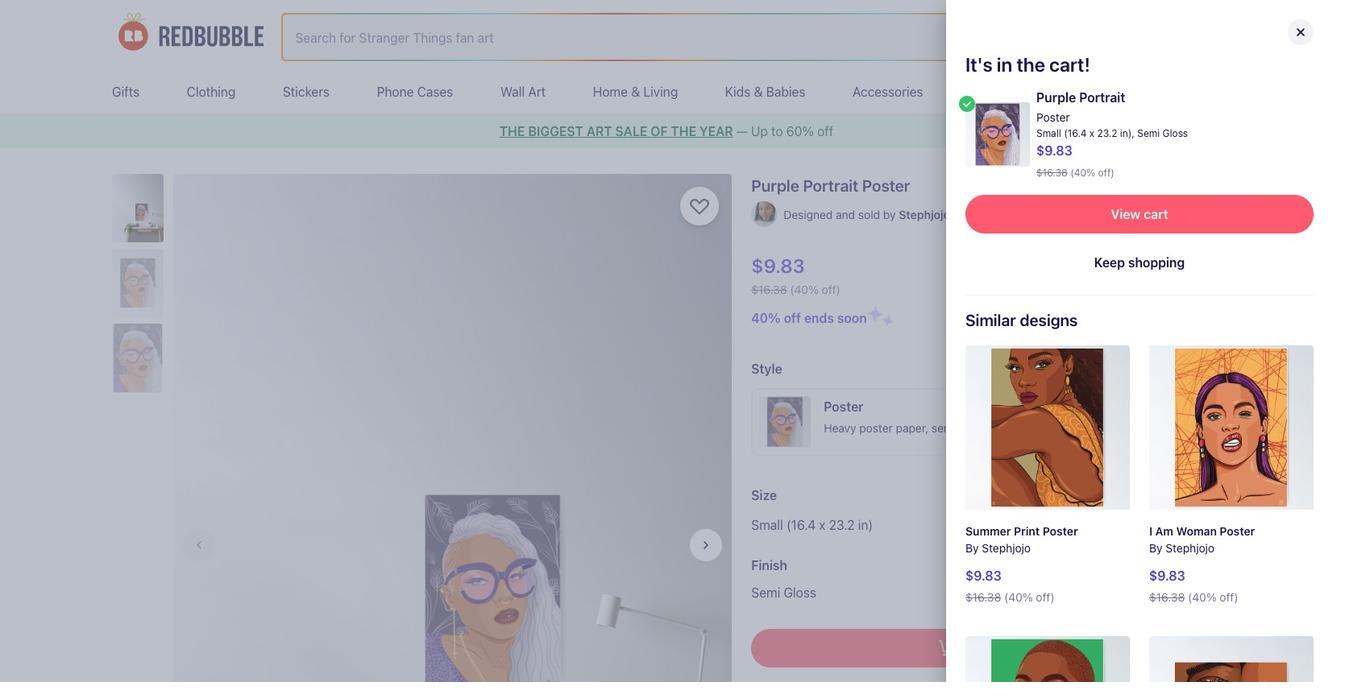 Task type: describe. For each thing, give the bounding box(es) containing it.
in
[[997, 53, 1013, 76]]

home & living link
[[593, 71, 678, 113]]

wall art link
[[501, 71, 546, 113]]

stephjojo for by
[[982, 542, 1031, 555]]

off) up item preview, bold and beautiful black women designed and sold by stephjojo. image
[[1220, 591, 1239, 604]]

sale
[[616, 124, 648, 139]]

designed and sold by stephjojo
[[784, 208, 951, 222]]

1 vertical spatial x
[[819, 518, 826, 533]]

poster for summer print poster by stephjojo
[[1043, 525, 1079, 539]]

the biggest art sale of the year — up to 60% off
[[500, 124, 834, 139]]

size
[[752, 488, 777, 503]]

0 horizontal spatial gloss
[[784, 586, 817, 601]]

portrait for purple portrait  poster
[[803, 177, 859, 195]]

finish
[[987, 422, 1015, 435]]

stephjojo inside i am woman poster by stephjojo
[[1166, 542, 1215, 555]]

woman
[[1177, 525, 1217, 539]]

kids & babies
[[726, 85, 806, 99]]

item summary dialog
[[0, 0, 1346, 683]]

$9.83 down summer
[[966, 569, 1002, 583]]

stationery
[[971, 85, 1031, 99]]

designs for explore designs
[[1176, 85, 1222, 99]]

2 the from the left
[[671, 124, 697, 139]]

i am woman poster by stephjojo
[[1150, 525, 1256, 555]]

i
[[1150, 525, 1153, 539]]

babies
[[767, 85, 806, 99]]

in),
[[1121, 127, 1135, 139]]

year
[[700, 124, 734, 139]]

semi inside purple portrait poster small (16.4 x 23.2 in), semi gloss
[[1138, 127, 1161, 139]]

(40% down i am woman poster by stephjojo
[[1189, 591, 1217, 604]]

poster for purple portrait  poster
[[863, 177, 911, 195]]

purple for purple portrait poster small (16.4 x 23.2 in), semi gloss
[[1037, 90, 1077, 105]]

(40% up '40% off ends soon'
[[790, 283, 819, 297]]

summer print poster by stephjojo
[[966, 525, 1079, 555]]

40% off ends soon
[[752, 311, 867, 326]]

1 vertical spatial semi
[[752, 586, 781, 601]]

kids & babies link
[[726, 71, 806, 113]]

(40% down summer print poster by stephjojo at right bottom
[[1005, 591, 1033, 604]]

stationery & office
[[971, 85, 1082, 99]]

item preview, purple portrait  designed and sold by stephjojo. image
[[966, 102, 1031, 167]]

& for babies
[[754, 85, 763, 99]]

poster for purple portrait poster small (16.4 x 23.2 in), semi gloss
[[1037, 110, 1071, 124]]

to
[[772, 124, 783, 139]]

0 horizontal spatial off
[[784, 311, 801, 326]]

$16.38 right item preview, purple portrait  designed and sold by stephjojo. image at the right of the page
[[1037, 167, 1068, 179]]

biggest
[[528, 124, 584, 139]]

menu bar containing gifts
[[112, 71, 1222, 113]]

similar
[[966, 311, 1017, 330]]

1 the from the left
[[500, 124, 525, 139]]

poster
[[860, 422, 893, 435]]

off) down summer print poster by stephjojo at right bottom
[[1036, 591, 1055, 604]]

wall
[[501, 85, 525, 99]]

sold
[[859, 208, 881, 222]]

kids
[[726, 85, 751, 99]]

by
[[884, 208, 896, 222]]

portrait for purple portrait poster small (16.4 x 23.2 in), semi gloss
[[1080, 90, 1126, 105]]

off) down purple portrait poster small (16.4 x 23.2 in), semi gloss
[[1099, 167, 1115, 179]]

home & living
[[593, 85, 678, 99]]

& for living
[[631, 85, 640, 99]]

item preview, bold and beautiful black women designed and sold by stephjojo. image
[[1150, 637, 1314, 683]]

designed
[[784, 208, 833, 222]]

$16.38 down am
[[1150, 591, 1186, 604]]

item preview, summer print designed and sold by stephjojo. image
[[966, 346, 1131, 510]]

am
[[1156, 525, 1174, 539]]

accessories link
[[853, 71, 924, 113]]

phone cases
[[377, 85, 453, 99]]

semi gloss
[[752, 586, 817, 601]]

40%
[[752, 311, 781, 326]]

wall art
[[501, 85, 546, 99]]

ends
[[805, 311, 834, 326]]

$16.38 down summer
[[966, 591, 1002, 604]]

0 horizontal spatial 23.2
[[829, 518, 855, 533]]

heavy
[[824, 422, 857, 435]]

the
[[1017, 53, 1046, 76]]

clothing link
[[187, 71, 236, 113]]

gifts link
[[112, 71, 140, 113]]

and
[[836, 208, 856, 222]]



Task type: locate. For each thing, give the bounding box(es) containing it.
0 horizontal spatial &
[[631, 85, 640, 99]]

$9.83 up 40%
[[752, 255, 805, 277]]

0 horizontal spatial semi
[[752, 586, 781, 601]]

23.2 left in),
[[1098, 127, 1118, 139]]

3 & from the left
[[1034, 85, 1043, 99]]

office
[[1046, 85, 1082, 99]]

& left office on the right of the page
[[1034, 85, 1043, 99]]

1 vertical spatial (16.4
[[787, 518, 816, 533]]

semi
[[1138, 127, 1161, 139], [752, 586, 781, 601]]

stationery & office link
[[971, 71, 1082, 113]]

0 horizontal spatial (16.4
[[787, 518, 816, 533]]

1 horizontal spatial stephjojo
[[982, 542, 1031, 555]]

paper,
[[896, 422, 929, 435]]

item preview, i am woman designed and sold by stephjojo. image
[[1150, 346, 1314, 510]]

$16.38 (40% off)
[[1037, 167, 1115, 179]]

0 vertical spatial x
[[1090, 127, 1095, 139]]

1 vertical spatial small
[[752, 518, 784, 533]]

by down summer
[[966, 542, 979, 555]]

1 & from the left
[[631, 85, 640, 99]]

summer
[[966, 525, 1012, 539]]

image 1 of 3 group
[[173, 174, 732, 683]]

in)
[[859, 518, 873, 533]]

x inside purple portrait poster small (16.4 x 23.2 in), semi gloss
[[1090, 127, 1095, 139]]

0 vertical spatial off
[[818, 124, 834, 139]]

23.2
[[1098, 127, 1118, 139], [829, 518, 855, 533]]

23.2 inside purple portrait poster small (16.4 x 23.2 in), semi gloss
[[1098, 127, 1118, 139]]

—
[[737, 124, 748, 139]]

item preview, bold bold bold  designed and sold by stephjojo. image
[[966, 637, 1131, 683]]

&
[[631, 85, 640, 99], [754, 85, 763, 99], [1034, 85, 1043, 99]]

(16.4 inside purple portrait poster small (16.4 x 23.2 in), semi gloss
[[1064, 127, 1087, 139]]

designs right similar
[[1020, 311, 1078, 330]]

art
[[587, 124, 612, 139]]

clothing
[[187, 85, 236, 99]]

purple portrait poster small (16.4 x 23.2 in), semi gloss
[[1037, 90, 1189, 139]]

& for office
[[1034, 85, 1043, 99]]

gloss down explore designs
[[1163, 127, 1189, 139]]

by inside summer print poster by stephjojo
[[966, 542, 979, 555]]

(16.4
[[1064, 127, 1087, 139], [787, 518, 816, 533]]

stephjojo inside summer print poster by stephjojo
[[982, 542, 1031, 555]]

designs
[[1176, 85, 1222, 99], [1020, 311, 1078, 330]]

phone
[[377, 85, 414, 99]]

style
[[752, 362, 783, 377]]

1 horizontal spatial &
[[754, 85, 763, 99]]

$9.83
[[1037, 144, 1073, 158], [752, 255, 805, 277], [966, 569, 1002, 583], [1150, 569, 1186, 583]]

stephjojo
[[899, 208, 951, 222], [982, 542, 1031, 555], [1166, 542, 1215, 555]]

print
[[1014, 525, 1040, 539]]

1 horizontal spatial the
[[671, 124, 697, 139]]

poster image
[[760, 397, 811, 448]]

gloss inside purple portrait poster small (16.4 x 23.2 in), semi gloss
[[1163, 127, 1189, 139]]

gifts
[[112, 85, 140, 99]]

semi right in),
[[1138, 127, 1161, 139]]

small down size
[[752, 518, 784, 533]]

2 & from the left
[[754, 85, 763, 99]]

2 by from the left
[[1150, 542, 1163, 555]]

1 vertical spatial portrait
[[803, 177, 859, 195]]

up
[[751, 124, 768, 139]]

portrait up in),
[[1080, 90, 1126, 105]]

1 horizontal spatial off
[[818, 124, 834, 139]]

home
[[593, 85, 628, 99]]

1 horizontal spatial portrait
[[1080, 90, 1126, 105]]

portrait up and
[[803, 177, 859, 195]]

stephjojo for by
[[899, 208, 951, 222]]

2 horizontal spatial &
[[1034, 85, 1043, 99]]

poster up by at the right of page
[[863, 177, 911, 195]]

0 vertical spatial designs
[[1176, 85, 1222, 99]]

$9.83 $16.38 (40% off) for summer print poster by stephjojo
[[966, 569, 1055, 604]]

semigloss
[[932, 422, 984, 435]]

poster right woman
[[1220, 525, 1256, 539]]

portrait inside purple portrait poster small (16.4 x 23.2 in), semi gloss
[[1080, 90, 1126, 105]]

1 vertical spatial designs
[[1020, 311, 1078, 330]]

off) up ends
[[822, 283, 841, 297]]

1 vertical spatial purple
[[752, 177, 800, 195]]

0 vertical spatial purple
[[1037, 90, 1077, 105]]

cart!
[[1050, 53, 1091, 76]]

the biggest art sale of the year link
[[500, 124, 734, 139]]

0 horizontal spatial stephjojo
[[899, 208, 951, 222]]

$9.83 $16.38 (40% off) for i am woman poster by stephjojo
[[1150, 569, 1239, 604]]

stephjojo down woman
[[1166, 542, 1215, 555]]

2 horizontal spatial stephjojo
[[1166, 542, 1215, 555]]

by inside i am woman poster by stephjojo
[[1150, 542, 1163, 555]]

stephjojo right by at the right of page
[[899, 208, 951, 222]]

semi down finish
[[752, 586, 781, 601]]

1 horizontal spatial small
[[1037, 127, 1062, 139]]

1 by from the left
[[966, 542, 979, 555]]

small down office on the right of the page
[[1037, 127, 1062, 139]]

0 horizontal spatial x
[[819, 518, 826, 533]]

poster down office on the right of the page
[[1037, 110, 1071, 124]]

$9.83 up '$16.38 (40% off)'
[[1037, 144, 1073, 158]]

0 vertical spatial semi
[[1138, 127, 1161, 139]]

poster right print
[[1043, 525, 1079, 539]]

$9.83 $16.38 (40% off) up '40% off ends soon'
[[752, 255, 841, 297]]

phone cases link
[[377, 71, 453, 113]]

$9.83 $16.38 (40% off) down summer print poster by stephjojo at right bottom
[[966, 569, 1055, 604]]

of
[[651, 124, 668, 139]]

menu bar
[[112, 71, 1222, 113]]

stickers link
[[283, 71, 330, 113]]

off)
[[1099, 167, 1115, 179], [822, 283, 841, 297], [1036, 591, 1055, 604], [1220, 591, 1239, 604]]

x left in)
[[819, 518, 826, 533]]

(16.4 up finish
[[787, 518, 816, 533]]

designs inside item summary dialog
[[1020, 311, 1078, 330]]

finish
[[752, 559, 788, 573]]

gloss down finish
[[784, 586, 817, 601]]

purple down the cart! in the right of the page
[[1037, 90, 1077, 105]]

1 horizontal spatial gloss
[[1163, 127, 1189, 139]]

poster inside poster heavy poster paper, semigloss finish
[[824, 400, 864, 414]]

stephjojo down summer
[[982, 542, 1031, 555]]

$9.83 $16.38 (40% off) down i am woman poster by stephjojo
[[1150, 569, 1239, 604]]

stickers
[[283, 85, 330, 99]]

small
[[1037, 127, 1062, 139], [752, 518, 784, 533]]

poster inside summer print poster by stephjojo
[[1043, 525, 1079, 539]]

0 horizontal spatial by
[[966, 542, 979, 555]]

cases
[[417, 85, 453, 99]]

explore designs link
[[1129, 71, 1222, 113]]

1 vertical spatial off
[[784, 311, 801, 326]]

accessories
[[853, 85, 924, 99]]

& left the living
[[631, 85, 640, 99]]

1 horizontal spatial purple
[[1037, 90, 1077, 105]]

designs for similar designs
[[1020, 311, 1078, 330]]

$16.38
[[1037, 167, 1068, 179], [752, 283, 787, 297], [966, 591, 1002, 604], [1150, 591, 1186, 604]]

(16.4 up '$16.38 (40% off)'
[[1064, 127, 1087, 139]]

similar designs
[[966, 311, 1078, 330]]

designs right explore
[[1176, 85, 1222, 99]]

by
[[966, 542, 979, 555], [1150, 542, 1163, 555]]

$9.83 down am
[[1150, 569, 1186, 583]]

1 horizontal spatial 23.2
[[1098, 127, 1118, 139]]

& inside 'link'
[[754, 85, 763, 99]]

off right 60% in the right top of the page
[[818, 124, 834, 139]]

explore designs
[[1129, 85, 1222, 99]]

1 horizontal spatial (16.4
[[1064, 127, 1087, 139]]

portrait
[[1080, 90, 1126, 105], [803, 177, 859, 195]]

x
[[1090, 127, 1095, 139], [819, 518, 826, 533]]

1 horizontal spatial by
[[1150, 542, 1163, 555]]

0 vertical spatial (16.4
[[1064, 127, 1087, 139]]

living
[[644, 85, 678, 99]]

purple up designed
[[752, 177, 800, 195]]

& right the kids
[[754, 85, 763, 99]]

60%
[[787, 124, 814, 139]]

poster inside purple portrait poster small (16.4 x 23.2 in), semi gloss
[[1037, 110, 1071, 124]]

0 vertical spatial 23.2
[[1098, 127, 1118, 139]]

off right 40%
[[784, 311, 801, 326]]

small inside purple portrait poster small (16.4 x 23.2 in), semi gloss
[[1037, 127, 1062, 139]]

it's in the cart!
[[966, 53, 1091, 76]]

soon
[[838, 311, 867, 326]]

0 horizontal spatial purple
[[752, 177, 800, 195]]

style element
[[752, 356, 1222, 463]]

the right "of"
[[671, 124, 697, 139]]

0 horizontal spatial designs
[[1020, 311, 1078, 330]]

1 horizontal spatial x
[[1090, 127, 1095, 139]]

$9.83 $16.38 (40% off)
[[752, 255, 841, 297], [966, 569, 1055, 604], [1150, 569, 1239, 604]]

poster inside i am woman poster by stephjojo
[[1220, 525, 1256, 539]]

(40%
[[1071, 167, 1096, 179], [790, 283, 819, 297], [1005, 591, 1033, 604], [1189, 591, 1217, 604]]

2 horizontal spatial $9.83 $16.38 (40% off)
[[1150, 569, 1239, 604]]

x left in),
[[1090, 127, 1095, 139]]

1 horizontal spatial $9.83 $16.38 (40% off)
[[966, 569, 1055, 604]]

poster
[[1037, 110, 1071, 124], [863, 177, 911, 195], [824, 400, 864, 414], [1043, 525, 1079, 539], [1220, 525, 1256, 539]]

small (16.4 x 23.2 in)
[[752, 518, 873, 533]]

art
[[528, 85, 546, 99]]

purple portrait  poster
[[752, 177, 911, 195]]

by down the i
[[1150, 542, 1163, 555]]

1 horizontal spatial designs
[[1176, 85, 1222, 99]]

0 vertical spatial small
[[1037, 127, 1062, 139]]

gloss
[[1163, 127, 1189, 139], [784, 586, 817, 601]]

explore
[[1129, 85, 1173, 99]]

23.2 left in)
[[829, 518, 855, 533]]

(40% down purple portrait poster small (16.4 x 23.2 in), semi gloss
[[1071, 167, 1096, 179]]

1 horizontal spatial semi
[[1138, 127, 1161, 139]]

purple
[[1037, 90, 1077, 105], [752, 177, 800, 195]]

$16.38 up 40%
[[752, 283, 787, 297]]

1 vertical spatial gloss
[[784, 586, 817, 601]]

0 horizontal spatial portrait
[[803, 177, 859, 195]]

it's
[[966, 53, 993, 76]]

0 vertical spatial portrait
[[1080, 90, 1126, 105]]

the
[[500, 124, 525, 139], [671, 124, 697, 139]]

stephjojo link
[[899, 206, 951, 225]]

0 horizontal spatial $9.83 $16.38 (40% off)
[[752, 255, 841, 297]]

poster heavy poster paper, semigloss finish
[[824, 400, 1015, 435]]

the down wall
[[500, 124, 525, 139]]

0 vertical spatial gloss
[[1163, 127, 1189, 139]]

1 vertical spatial 23.2
[[829, 518, 855, 533]]

off
[[818, 124, 834, 139], [784, 311, 801, 326]]

purple for purple portrait  poster
[[752, 177, 800, 195]]

poster up heavy on the right bottom of page
[[824, 400, 864, 414]]

0 horizontal spatial small
[[752, 518, 784, 533]]

0 horizontal spatial the
[[500, 124, 525, 139]]

purple inside purple portrait poster small (16.4 x 23.2 in), semi gloss
[[1037, 90, 1077, 105]]



Task type: vqa. For each thing, say whether or not it's contained in the screenshot.
bottom The 23.2
yes



